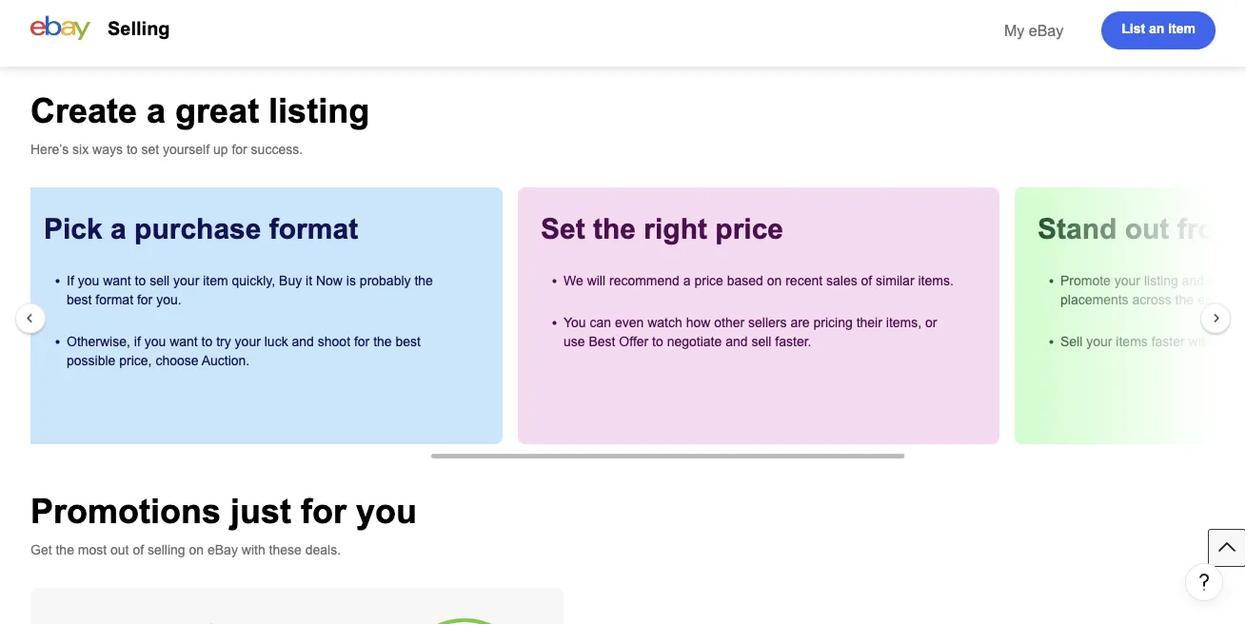 Task type: describe. For each thing, give the bounding box(es) containing it.
items,
[[886, 315, 922, 330]]

faster.
[[775, 334, 811, 349]]

1 horizontal spatial item
[[1168, 21, 1196, 36]]

negotiate
[[667, 334, 722, 349]]

try
[[216, 334, 231, 349]]

promote
[[1060, 273, 1111, 288]]

we will recommend a price based on recent sales of similar items.
[[564, 273, 954, 288]]

now
[[316, 273, 343, 288]]

best inside if you want to sell your item quickly, buy it now is probably the best format for you.
[[67, 292, 92, 307]]

recent
[[786, 273, 823, 288]]

success.
[[251, 142, 303, 157]]

you inside if you want to sell your item quickly, buy it now is probably the best format for you.
[[78, 273, 99, 288]]

or
[[925, 315, 937, 330]]

set
[[141, 142, 159, 157]]

1 vertical spatial with
[[242, 543, 265, 557]]

is
[[346, 273, 356, 288]]

from
[[1177, 213, 1241, 245]]

your inside promote your listing and be see
[[1115, 273, 1140, 288]]

2 vertical spatial you
[[356, 492, 417, 530]]

sales
[[826, 273, 857, 288]]

my ebay
[[1004, 22, 1064, 39]]

item inside if you want to sell your item quickly, buy it now is probably the best format for you.
[[203, 273, 228, 288]]

possible
[[67, 353, 116, 368]]

deals.
[[305, 543, 341, 557]]

based
[[727, 273, 763, 288]]

pricing
[[813, 315, 853, 330]]

auction.
[[201, 353, 250, 368]]

stand out from 
[[1038, 213, 1246, 245]]

list an item
[[1122, 21, 1196, 36]]

1 vertical spatial ebay
[[1216, 334, 1246, 349]]

help, opens dialogs image
[[1195, 573, 1214, 592]]

can
[[590, 315, 611, 330]]

0 horizontal spatial listing
[[269, 91, 369, 129]]

my
[[1004, 22, 1025, 39]]

choose
[[156, 353, 199, 368]]

sell inside if you want to sell your item quickly, buy it now is probably the best format for you.
[[150, 273, 170, 288]]

ways
[[92, 142, 123, 157]]

want inside if you want to sell your item quickly, buy it now is probably the best format for you.
[[103, 273, 131, 288]]

items
[[1116, 334, 1148, 349]]

to left set
[[126, 142, 138, 157]]

pick a purchase format
[[44, 213, 358, 245]]

sellers
[[748, 315, 787, 330]]

similar
[[876, 273, 914, 288]]

purchase
[[134, 213, 261, 245]]

items.
[[918, 273, 954, 288]]

their
[[856, 315, 882, 330]]

probably
[[360, 273, 411, 288]]

it
[[306, 273, 312, 288]]

watch
[[648, 315, 682, 330]]

buy
[[279, 273, 302, 288]]

quickly,
[[232, 273, 275, 288]]

these
[[269, 543, 302, 557]]

listing inside promote your listing and be see
[[1144, 273, 1178, 288]]

your inside otherwise, if you want to try your luck and shoot for the best possible price, choose auction.
[[235, 334, 261, 349]]

promotions
[[30, 492, 221, 530]]

pick
[[44, 213, 103, 245]]

otherwise, if you want to try your luck and shoot for the best possible price, choose auction.
[[67, 334, 421, 368]]

will
[[587, 273, 606, 288]]

just
[[230, 492, 291, 530]]

to inside the you can even watch how other sellers are pricing their items, or use best offer to negotiate and sell faster.
[[652, 334, 663, 349]]

get
[[30, 543, 52, 557]]

to inside otherwise, if you want to try your luck and shoot for the best possible price, choose auction.
[[201, 334, 213, 349]]

for inside otherwise, if you want to try your luck and shoot for the best possible price, choose auction.
[[354, 334, 370, 349]]

see
[[1226, 273, 1246, 288]]

my ebay link
[[1004, 22, 1064, 39]]



Task type: locate. For each thing, give the bounding box(es) containing it.
with
[[1189, 334, 1212, 349], [242, 543, 265, 557]]

1 horizontal spatial on
[[767, 273, 782, 288]]

best down if
[[67, 292, 92, 307]]

1 horizontal spatial you
[[144, 334, 166, 349]]

and inside promote your listing and be see
[[1182, 273, 1204, 288]]

how
[[686, 315, 711, 330]]

1 vertical spatial price
[[694, 273, 723, 288]]

you
[[564, 315, 586, 330]]

format up it on the top of the page
[[269, 213, 358, 245]]

here's
[[30, 142, 69, 157]]

for left you.
[[137, 292, 153, 307]]

1 vertical spatial you
[[144, 334, 166, 349]]

set the right price
[[541, 213, 783, 245]]

the right probably
[[415, 273, 433, 288]]

other
[[714, 315, 745, 330]]

even
[[615, 315, 644, 330]]

of left selling
[[133, 543, 144, 557]]

your right promote
[[1115, 273, 1140, 288]]

2 horizontal spatial ebay
[[1216, 334, 1246, 349]]

1 horizontal spatial format
[[269, 213, 358, 245]]

list
[[1122, 21, 1145, 36]]

and down "other"
[[726, 334, 748, 349]]

0 horizontal spatial best
[[67, 292, 92, 307]]

and inside the you can even watch how other sellers are pricing their items, or use best offer to negotiate and sell faster.
[[726, 334, 748, 349]]

luck
[[264, 334, 288, 349]]

create
[[30, 91, 137, 129]]

on right selling
[[189, 543, 204, 557]]

1 vertical spatial a
[[110, 213, 126, 245]]

out up promote your listing and be see
[[1125, 213, 1169, 245]]

sell
[[1060, 334, 1083, 349]]

the inside otherwise, if you want to try your luck and shoot for the best possible price, choose auction.
[[373, 334, 392, 349]]

your
[[173, 273, 199, 288], [1115, 273, 1140, 288], [235, 334, 261, 349], [1086, 334, 1112, 349]]

and
[[1182, 273, 1204, 288], [292, 334, 314, 349], [726, 334, 748, 349]]

you inside otherwise, if you want to try your luck and shoot for the best possible price, choose auction.
[[144, 334, 166, 349]]

sell your items faster with ebay
[[1060, 334, 1246, 349]]

great
[[175, 91, 259, 129]]

if you want to sell your item quickly, buy it now is probably the best format for you.
[[67, 273, 433, 307]]

1 vertical spatial best
[[396, 334, 421, 349]]

be
[[1208, 273, 1223, 288]]

0 vertical spatial sell
[[150, 273, 170, 288]]

best down probably
[[396, 334, 421, 349]]

you can even watch how other sellers are pricing their items, or use best offer to negotiate and sell faster.
[[564, 315, 937, 349]]

1 horizontal spatial sell
[[751, 334, 771, 349]]

format up otherwise,
[[96, 292, 133, 307]]

0 horizontal spatial ebay
[[208, 543, 238, 557]]

to inside if you want to sell your item quickly, buy it now is probably the best format for you.
[[135, 273, 146, 288]]

for right the up
[[232, 142, 247, 157]]

listing
[[269, 91, 369, 129], [1144, 273, 1178, 288]]

most
[[78, 543, 107, 557]]

if
[[67, 273, 74, 288]]

otherwise,
[[67, 334, 130, 349]]

item
[[1168, 21, 1196, 36], [203, 273, 228, 288]]

0 horizontal spatial on
[[189, 543, 204, 557]]

on
[[767, 273, 782, 288], [189, 543, 204, 557]]

want up choose
[[170, 334, 198, 349]]

0 horizontal spatial with
[[242, 543, 265, 557]]

1 horizontal spatial a
[[147, 91, 166, 129]]

if
[[134, 334, 141, 349]]

1 vertical spatial listing
[[1144, 273, 1178, 288]]

recommend
[[609, 273, 680, 288]]

best
[[67, 292, 92, 307], [396, 334, 421, 349]]

with left these on the bottom left of the page
[[242, 543, 265, 557]]

1 horizontal spatial want
[[170, 334, 198, 349]]

0 vertical spatial item
[[1168, 21, 1196, 36]]

price left based
[[694, 273, 723, 288]]

0 horizontal spatial want
[[103, 273, 131, 288]]

to down "watch"
[[652, 334, 663, 349]]

use
[[564, 334, 585, 349]]

a up set
[[147, 91, 166, 129]]

0 vertical spatial on
[[767, 273, 782, 288]]

the
[[593, 213, 636, 245], [415, 273, 433, 288], [373, 334, 392, 349], [56, 543, 74, 557]]

stand
[[1038, 213, 1117, 245]]

you.
[[156, 292, 181, 307]]

a right recommend
[[683, 273, 691, 288]]

1 vertical spatial item
[[203, 273, 228, 288]]

for inside if you want to sell your item quickly, buy it now is probably the best format for you.
[[137, 292, 153, 307]]

out right most
[[110, 543, 129, 557]]

1 vertical spatial out
[[110, 543, 129, 557]]

to
[[126, 142, 138, 157], [135, 273, 146, 288], [201, 334, 213, 349], [652, 334, 663, 349]]

1 horizontal spatial and
[[726, 334, 748, 349]]

0 vertical spatial you
[[78, 273, 99, 288]]

0 horizontal spatial you
[[78, 273, 99, 288]]

and right luck
[[292, 334, 314, 349]]

price,
[[119, 353, 152, 368]]

0 vertical spatial format
[[269, 213, 358, 245]]

1 horizontal spatial best
[[396, 334, 421, 349]]

1 vertical spatial on
[[189, 543, 204, 557]]

your right sell on the right of page
[[1086, 334, 1112, 349]]

price up based
[[715, 213, 783, 245]]

format inside if you want to sell your item quickly, buy it now is probably the best format for you.
[[96, 292, 133, 307]]

2 horizontal spatial a
[[683, 273, 691, 288]]

sell inside the you can even watch how other sellers are pricing their items, or use best offer to negotiate and sell faster.
[[751, 334, 771, 349]]

for right shoot
[[354, 334, 370, 349]]

on for recent
[[767, 273, 782, 288]]

1 horizontal spatial out
[[1125, 213, 1169, 245]]

0 vertical spatial ebay
[[1029, 22, 1064, 39]]

0 vertical spatial want
[[103, 273, 131, 288]]

here's six ways to set yourself up for success.
[[30, 142, 303, 157]]

0 vertical spatial listing
[[269, 91, 369, 129]]

promotions just for you
[[30, 492, 417, 530]]

1 vertical spatial format
[[96, 292, 133, 307]]

the inside if you want to sell your item quickly, buy it now is probably the best format for you.
[[415, 273, 433, 288]]

1 vertical spatial of
[[133, 543, 144, 557]]

of
[[861, 273, 872, 288], [133, 543, 144, 557]]

to up if
[[135, 273, 146, 288]]

and left be
[[1182, 273, 1204, 288]]

selling
[[147, 543, 185, 557]]

set
[[541, 213, 585, 245]]

offer
[[619, 334, 648, 349]]

selling
[[108, 18, 170, 39]]

with right the 'faster'
[[1189, 334, 1212, 349]]

to left try
[[201, 334, 213, 349]]

1 vertical spatial want
[[170, 334, 198, 349]]

of right sales
[[861, 273, 872, 288]]

are
[[790, 315, 810, 330]]

0 vertical spatial with
[[1189, 334, 1212, 349]]

your right try
[[235, 334, 261, 349]]

we
[[564, 273, 583, 288]]

a for create
[[147, 91, 166, 129]]

your up you.
[[173, 273, 199, 288]]

0 vertical spatial price
[[715, 213, 783, 245]]

on for ebay
[[189, 543, 204, 557]]

ebay
[[1029, 22, 1064, 39], [1216, 334, 1246, 349], [208, 543, 238, 557]]

up
[[213, 142, 228, 157]]

your inside if you want to sell your item quickly, buy it now is probably the best format for you.
[[173, 273, 199, 288]]

shoot
[[318, 334, 350, 349]]

get the most out of selling on ebay with these deals.
[[30, 543, 341, 557]]

want
[[103, 273, 131, 288], [170, 334, 198, 349]]

price
[[715, 213, 783, 245], [694, 273, 723, 288]]

1 vertical spatial sell
[[751, 334, 771, 349]]

0 horizontal spatial format
[[96, 292, 133, 307]]

0 vertical spatial a
[[147, 91, 166, 129]]

six
[[72, 142, 89, 157]]

list an item link
[[1102, 11, 1216, 50]]

0 horizontal spatial item
[[203, 273, 228, 288]]

and inside otherwise, if you want to try your luck and shoot for the best possible price, choose auction.
[[292, 334, 314, 349]]

format
[[269, 213, 358, 245], [96, 292, 133, 307]]

listing up success.
[[269, 91, 369, 129]]

faster
[[1152, 334, 1185, 349]]

item left quickly,
[[203, 273, 228, 288]]

a for pick
[[110, 213, 126, 245]]

2 horizontal spatial you
[[356, 492, 417, 530]]

0 vertical spatial out
[[1125, 213, 1169, 245]]

0 horizontal spatial out
[[110, 543, 129, 557]]

want right if
[[103, 273, 131, 288]]

you
[[78, 273, 99, 288], [144, 334, 166, 349], [356, 492, 417, 530]]

1 horizontal spatial ebay
[[1029, 22, 1064, 39]]

best inside otherwise, if you want to try your luck and shoot for the best possible price, choose auction.
[[396, 334, 421, 349]]

right
[[644, 213, 707, 245]]

0 horizontal spatial of
[[133, 543, 144, 557]]

best
[[589, 334, 615, 349]]

for up deals.
[[301, 492, 347, 530]]

ebay right the my
[[1029, 22, 1064, 39]]

1 horizontal spatial with
[[1189, 334, 1212, 349]]

ebay down the see
[[1216, 334, 1246, 349]]

ebay down promotions just for you
[[208, 543, 238, 557]]

2 horizontal spatial and
[[1182, 273, 1204, 288]]

an
[[1149, 21, 1165, 36]]

0 vertical spatial best
[[67, 292, 92, 307]]

promote your listing and be see
[[1060, 273, 1246, 307]]

the right set at the top of the page
[[593, 213, 636, 245]]

the right shoot
[[373, 334, 392, 349]]

0 vertical spatial of
[[861, 273, 872, 288]]

want inside otherwise, if you want to try your luck and shoot for the best possible price, choose auction.
[[170, 334, 198, 349]]

sell down sellers
[[751, 334, 771, 349]]

out
[[1125, 213, 1169, 245], [110, 543, 129, 557]]

create a great listing
[[30, 91, 369, 129]]

yourself
[[163, 142, 209, 157]]

on right based
[[767, 273, 782, 288]]

the right 'get'
[[56, 543, 74, 557]]

a right pick
[[110, 213, 126, 245]]

2 vertical spatial ebay
[[208, 543, 238, 557]]

0 horizontal spatial and
[[292, 334, 314, 349]]

item right an
[[1168, 21, 1196, 36]]

1 horizontal spatial listing
[[1144, 273, 1178, 288]]

1 horizontal spatial of
[[861, 273, 872, 288]]

0 horizontal spatial a
[[110, 213, 126, 245]]

listing left be
[[1144, 273, 1178, 288]]

2 vertical spatial a
[[683, 273, 691, 288]]

sell up you.
[[150, 273, 170, 288]]

0 horizontal spatial sell
[[150, 273, 170, 288]]



Task type: vqa. For each thing, say whether or not it's contained in the screenshot.
use
yes



